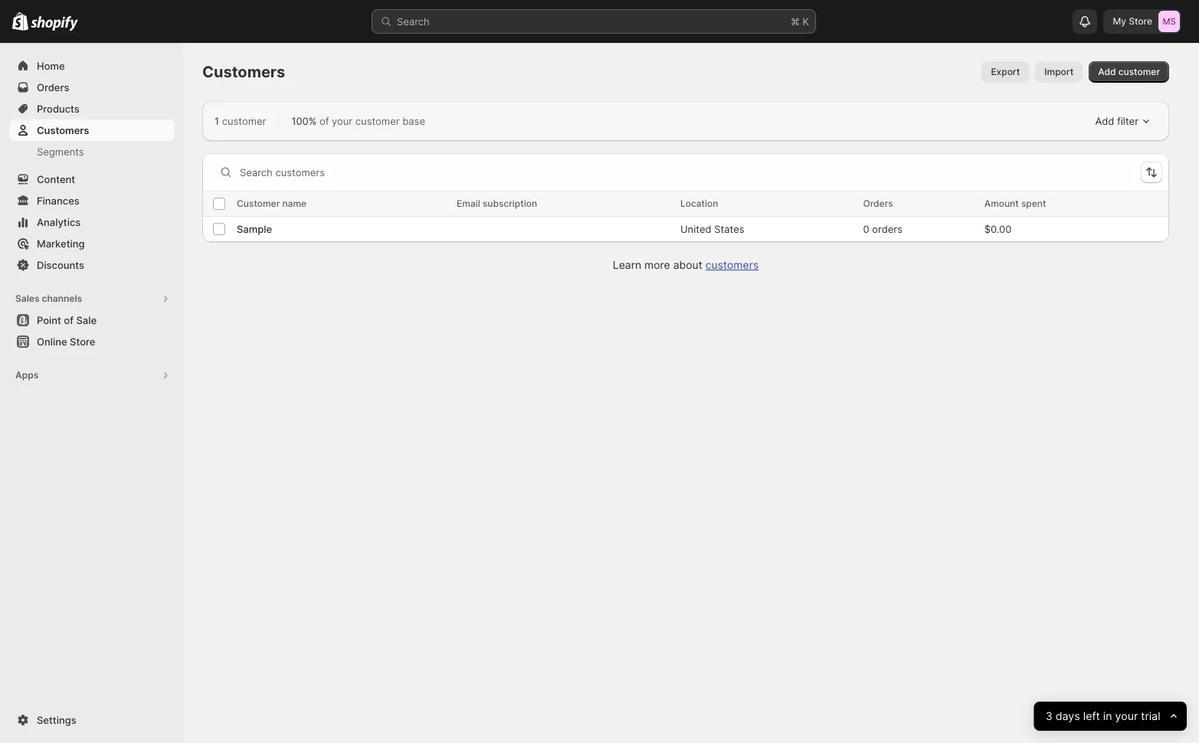 Task type: locate. For each thing, give the bounding box(es) containing it.
segments link
[[9, 141, 175, 163]]

add for add filter
[[1096, 115, 1115, 127]]

1 customer
[[215, 115, 266, 127]]

orders down home
[[37, 81, 69, 94]]

⌘
[[791, 15, 800, 28]]

0 horizontal spatial customer
[[222, 115, 266, 127]]

store for my store
[[1130, 15, 1153, 27]]

of
[[320, 115, 329, 127], [64, 314, 74, 327]]

analytics link
[[9, 212, 175, 233]]

customer left base
[[356, 115, 400, 127]]

customers
[[202, 63, 285, 81], [37, 124, 89, 136]]

your
[[332, 115, 353, 127], [1116, 710, 1139, 723]]

online store link
[[9, 331, 175, 353]]

email subscription
[[457, 198, 538, 209]]

channels
[[42, 293, 82, 304]]

1 vertical spatial store
[[70, 336, 95, 348]]

orders up the 0 orders
[[864, 198, 894, 209]]

customer up filter
[[1119, 66, 1161, 77]]

customer name
[[237, 198, 307, 209]]

online store button
[[0, 331, 184, 353]]

0 horizontal spatial orders
[[37, 81, 69, 94]]

add right import
[[1099, 66, 1117, 77]]

1 vertical spatial of
[[64, 314, 74, 327]]

store
[[1130, 15, 1153, 27], [70, 336, 95, 348]]

united
[[681, 223, 712, 235]]

0 horizontal spatial store
[[70, 336, 95, 348]]

0 horizontal spatial your
[[332, 115, 353, 127]]

more
[[645, 258, 671, 271]]

add for add customer
[[1099, 66, 1117, 77]]

of right 100%
[[320, 115, 329, 127]]

add
[[1099, 66, 1117, 77], [1096, 115, 1115, 127]]

orders
[[37, 81, 69, 94], [864, 198, 894, 209]]

my store image
[[1159, 11, 1181, 32]]

1 horizontal spatial your
[[1116, 710, 1139, 723]]

store down sale
[[70, 336, 95, 348]]

add inside button
[[1096, 115, 1115, 127]]

export
[[992, 66, 1021, 77]]

of inside button
[[64, 314, 74, 327]]

products
[[37, 103, 80, 115]]

finances link
[[9, 190, 175, 212]]

discounts
[[37, 259, 84, 271]]

your inside "3 days left in your trial" dropdown button
[[1116, 710, 1139, 723]]

customer right 1
[[222, 115, 266, 127]]

add filter
[[1096, 115, 1139, 127]]

your right 100%
[[332, 115, 353, 127]]

add inside button
[[1099, 66, 1117, 77]]

orders
[[873, 223, 903, 235]]

amount spent
[[985, 198, 1047, 209]]

2 horizontal spatial customer
[[1119, 66, 1161, 77]]

store inside button
[[70, 336, 95, 348]]

customer
[[1119, 66, 1161, 77], [222, 115, 266, 127], [356, 115, 400, 127]]

apps
[[15, 370, 39, 381]]

customer inside button
[[1119, 66, 1161, 77]]

shopify image
[[31, 16, 78, 31]]

of left sale
[[64, 314, 74, 327]]

add customer
[[1099, 66, 1161, 77]]

home link
[[9, 55, 175, 77]]

my
[[1114, 15, 1127, 27]]

1 horizontal spatial store
[[1130, 15, 1153, 27]]

customer
[[237, 198, 280, 209]]

store right my
[[1130, 15, 1153, 27]]

sales channels
[[15, 293, 82, 304]]

point of sale link
[[9, 310, 175, 331]]

left
[[1084, 710, 1101, 723]]

customers up segments
[[37, 124, 89, 136]]

1 horizontal spatial orders
[[864, 198, 894, 209]]

1 horizontal spatial of
[[320, 115, 329, 127]]

email
[[457, 198, 481, 209]]

your right in
[[1116, 710, 1139, 723]]

0 horizontal spatial of
[[64, 314, 74, 327]]

100% of your customer base
[[292, 115, 426, 127]]

3 days left in your trial
[[1047, 710, 1161, 723]]

settings link
[[9, 710, 175, 731]]

1 vertical spatial orders
[[864, 198, 894, 209]]

0 vertical spatial add
[[1099, 66, 1117, 77]]

1 vertical spatial add
[[1096, 115, 1115, 127]]

add left filter
[[1096, 115, 1115, 127]]

1 vertical spatial your
[[1116, 710, 1139, 723]]

subscription
[[483, 198, 538, 209]]

1 horizontal spatial customers
[[202, 63, 285, 81]]

customers up 1 customer
[[202, 63, 285, 81]]

0 horizontal spatial customers
[[37, 124, 89, 136]]

0 vertical spatial store
[[1130, 15, 1153, 27]]

1 horizontal spatial customer
[[356, 115, 400, 127]]

1
[[215, 115, 219, 127]]

customer for 1 customer
[[222, 115, 266, 127]]

point
[[37, 314, 61, 327]]

0 vertical spatial of
[[320, 115, 329, 127]]



Task type: vqa. For each thing, say whether or not it's contained in the screenshot.
ADD related to Add customer
yes



Task type: describe. For each thing, give the bounding box(es) containing it.
customers
[[706, 258, 759, 271]]

learn more about customers
[[613, 258, 759, 271]]

0 vertical spatial customers
[[202, 63, 285, 81]]

analytics
[[37, 216, 81, 228]]

in
[[1104, 710, 1113, 723]]

products link
[[9, 98, 175, 120]]

home
[[37, 60, 65, 72]]

sample link
[[237, 222, 272, 237]]

online
[[37, 336, 67, 348]]

shopify image
[[12, 12, 29, 31]]

0 vertical spatial your
[[332, 115, 353, 127]]

3
[[1047, 710, 1054, 723]]

store for online store
[[70, 336, 95, 348]]

learn
[[613, 258, 642, 271]]

united states
[[681, 223, 745, 235]]

days
[[1057, 710, 1081, 723]]

customer for add customer
[[1119, 66, 1161, 77]]

$0.00
[[985, 223, 1012, 235]]

k
[[803, 15, 810, 28]]

3 days left in your trial button
[[1035, 702, 1188, 731]]

location
[[681, 198, 719, 209]]

customers link
[[706, 258, 759, 271]]

marketing link
[[9, 233, 175, 255]]

states
[[715, 223, 745, 235]]

spent
[[1022, 198, 1047, 209]]

0 orders
[[864, 223, 903, 235]]

trial
[[1142, 710, 1161, 723]]

online store
[[37, 336, 95, 348]]

content link
[[9, 169, 175, 190]]

amount
[[985, 198, 1020, 209]]

marketing
[[37, 238, 85, 250]]

point of sale button
[[0, 310, 184, 331]]

finances
[[37, 195, 80, 207]]

my store
[[1114, 15, 1153, 27]]

settings
[[37, 715, 76, 727]]

apps button
[[9, 365, 175, 386]]

import
[[1045, 66, 1074, 77]]

name
[[283, 198, 307, 209]]

0 vertical spatial orders
[[37, 81, 69, 94]]

of for sale
[[64, 314, 74, 327]]

segments
[[37, 146, 84, 158]]

orders link
[[9, 77, 175, 98]]

add customer button
[[1090, 61, 1170, 83]]

about
[[674, 258, 703, 271]]

sale
[[76, 314, 97, 327]]

content
[[37, 173, 75, 186]]

of for your
[[320, 115, 329, 127]]

sales
[[15, 293, 39, 304]]

search
[[397, 15, 430, 28]]

import button
[[1036, 61, 1084, 83]]

customers link
[[9, 120, 175, 141]]

1 vertical spatial customers
[[37, 124, 89, 136]]

0
[[864, 223, 870, 235]]

sales channels button
[[9, 288, 175, 310]]

point of sale
[[37, 314, 97, 327]]

Search customers text field
[[240, 160, 1136, 185]]

100%
[[292, 115, 317, 127]]

add filter button
[[1090, 110, 1158, 132]]

sample
[[237, 223, 272, 235]]

⌘ k
[[791, 15, 810, 28]]

discounts link
[[9, 255, 175, 276]]

filter
[[1118, 115, 1139, 127]]

export button
[[982, 61, 1030, 83]]

base
[[403, 115, 426, 127]]



